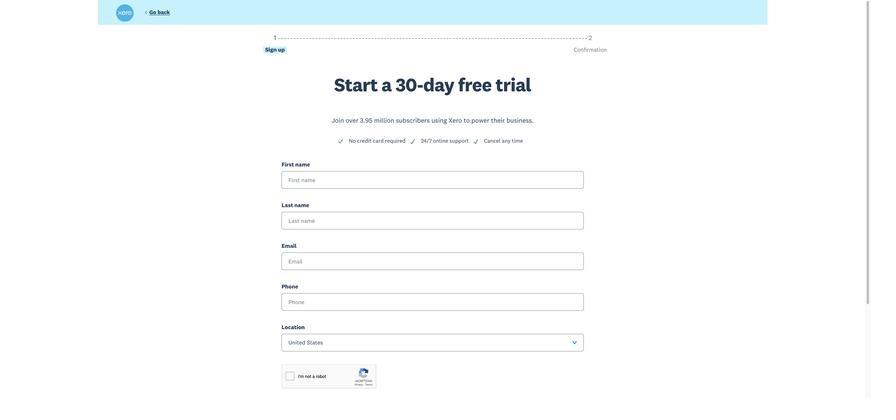 Task type: describe. For each thing, give the bounding box(es) containing it.
subscribers
[[396, 116, 430, 125]]

trial
[[496, 73, 532, 96]]

start a 30-day free trial region
[[117, 33, 749, 398]]

using
[[432, 116, 447, 125]]

join over 3.95 million subscribers using xero to power their business.
[[332, 116, 534, 125]]

united
[[289, 339, 306, 346]]

day
[[424, 73, 455, 96]]

start
[[334, 73, 378, 96]]

up
[[278, 46, 285, 53]]

no
[[349, 138, 356, 144]]

a
[[382, 73, 392, 96]]

first name
[[282, 161, 310, 168]]

name for last name
[[295, 202, 309, 209]]

business.
[[507, 116, 534, 125]]

last
[[282, 202, 293, 209]]

24/7
[[421, 138, 432, 144]]

cancel
[[484, 138, 501, 144]]

last name
[[282, 202, 309, 209]]

Phone text field
[[282, 293, 584, 311]]

join
[[332, 116, 344, 125]]

million
[[374, 116, 395, 125]]

required
[[385, 138, 406, 144]]

time
[[512, 138, 523, 144]]

cancel any time
[[484, 138, 523, 144]]

first
[[282, 161, 294, 168]]

Last name text field
[[282, 212, 584, 230]]

30-
[[396, 73, 424, 96]]

steps group
[[117, 33, 749, 75]]

free
[[459, 73, 492, 96]]

phone
[[282, 283, 298, 290]]

card
[[373, 138, 384, 144]]

sign
[[265, 46, 277, 53]]



Task type: locate. For each thing, give the bounding box(es) containing it.
power
[[472, 116, 490, 125]]

included image left cancel
[[474, 139, 479, 144]]

no credit card required
[[349, 138, 406, 144]]

over
[[346, 116, 359, 125]]

1
[[274, 33, 276, 42]]

First name text field
[[282, 171, 584, 189]]

included image
[[338, 139, 344, 144], [410, 139, 416, 144], [474, 139, 479, 144]]

location
[[282, 324, 305, 331]]

3 included image from the left
[[474, 139, 479, 144]]

included image for no credit card required
[[338, 139, 344, 144]]

2 included image from the left
[[410, 139, 416, 144]]

united states
[[289, 339, 323, 346]]

go back
[[149, 9, 170, 16]]

any
[[502, 138, 511, 144]]

confirmation
[[574, 46, 607, 53]]

online
[[434, 138, 449, 144]]

go back button
[[145, 9, 170, 17]]

xero homepage image
[[116, 4, 134, 22]]

to
[[464, 116, 470, 125]]

1 included image from the left
[[338, 139, 344, 144]]

credit
[[357, 138, 372, 144]]

name right first at the top left of the page
[[296, 161, 310, 168]]

Email email field
[[282, 253, 584, 270]]

included image left 24/7 at the left top
[[410, 139, 416, 144]]

support
[[450, 138, 469, 144]]

go
[[149, 9, 156, 16]]

included image for cancel any time
[[474, 139, 479, 144]]

1 horizontal spatial included image
[[410, 139, 416, 144]]

their
[[491, 116, 505, 125]]

email
[[282, 242, 297, 250]]

name for first name
[[296, 161, 310, 168]]

xero
[[449, 116, 462, 125]]

sign up
[[265, 46, 285, 53]]

1 vertical spatial name
[[295, 202, 309, 209]]

name right last
[[295, 202, 309, 209]]

0 horizontal spatial included image
[[338, 139, 344, 144]]

included image for 24/7 online support
[[410, 139, 416, 144]]

name
[[296, 161, 310, 168], [295, 202, 309, 209]]

start a 30-day free trial
[[334, 73, 532, 96]]

2
[[589, 33, 593, 42]]

back
[[158, 9, 170, 16]]

3.95
[[360, 116, 373, 125]]

24/7 online support
[[421, 138, 469, 144]]

0 vertical spatial name
[[296, 161, 310, 168]]

included image left no
[[338, 139, 344, 144]]

2 horizontal spatial included image
[[474, 139, 479, 144]]

states
[[307, 339, 323, 346]]



Task type: vqa. For each thing, say whether or not it's contained in the screenshot.
time
yes



